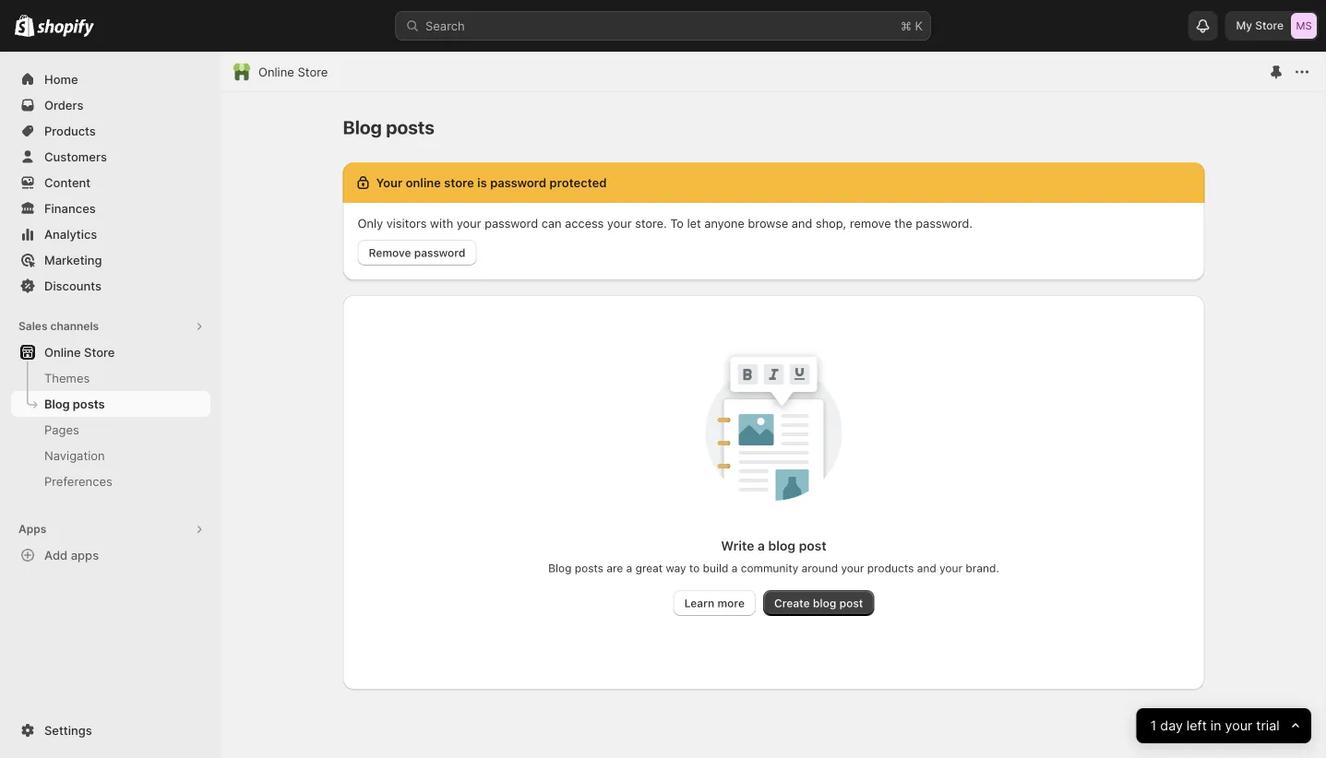 Task type: locate. For each thing, give the bounding box(es) containing it.
left
[[1187, 718, 1207, 734]]

2 vertical spatial store
[[84, 345, 115, 359]]

online store image
[[233, 63, 251, 81]]

content link
[[11, 170, 210, 196]]

online store down channels
[[44, 345, 115, 359]]

0 horizontal spatial online store link
[[11, 340, 210, 365]]

customers
[[44, 149, 107, 164]]

online store link down channels
[[11, 340, 210, 365]]

discounts link
[[11, 273, 210, 299]]

0 vertical spatial store
[[1255, 19, 1284, 32]]

blog posts link
[[11, 391, 210, 417]]

themes
[[44, 371, 90, 385]]

settings link
[[11, 718, 210, 744]]

products link
[[11, 118, 210, 144]]

day
[[1160, 718, 1183, 734]]

finances link
[[11, 196, 210, 221]]

0 vertical spatial online store
[[258, 65, 328, 79]]

preferences
[[44, 474, 112, 489]]

online store link right online store icon
[[258, 63, 328, 81]]

2 horizontal spatial store
[[1255, 19, 1284, 32]]

1 vertical spatial online store link
[[11, 340, 210, 365]]

discounts
[[44, 279, 101, 293]]

finances
[[44, 201, 96, 215]]

1 horizontal spatial online store
[[258, 65, 328, 79]]

orders link
[[11, 92, 210, 118]]

add
[[44, 548, 68, 562]]

online store link
[[258, 63, 328, 81], [11, 340, 210, 365]]

apps button
[[11, 517, 210, 543]]

1 day left in your trial
[[1151, 718, 1280, 734]]

marketing
[[44, 253, 102, 267]]

0 horizontal spatial online store
[[44, 345, 115, 359]]

trial
[[1256, 718, 1280, 734]]

my store
[[1236, 19, 1284, 32]]

add apps button
[[11, 543, 210, 568]]

products
[[44, 124, 96, 138]]

store down sales channels 'button'
[[84, 345, 115, 359]]

1
[[1151, 718, 1157, 734]]

online down sales channels
[[44, 345, 81, 359]]

0 vertical spatial online
[[258, 65, 294, 79]]

1 horizontal spatial store
[[298, 65, 328, 79]]

blog
[[44, 397, 70, 411]]

online store
[[258, 65, 328, 79], [44, 345, 115, 359]]

apps
[[18, 523, 46, 536]]

online
[[258, 65, 294, 79], [44, 345, 81, 359]]

0 vertical spatial online store link
[[258, 63, 328, 81]]

search
[[425, 18, 465, 33]]

analytics link
[[11, 221, 210, 247]]

online right online store icon
[[258, 65, 294, 79]]

shopify image
[[37, 19, 94, 37]]

preferences link
[[11, 469, 210, 495]]

store
[[1255, 19, 1284, 32], [298, 65, 328, 79], [84, 345, 115, 359]]

store right my
[[1255, 19, 1284, 32]]

home
[[44, 72, 78, 86]]

store right online store icon
[[298, 65, 328, 79]]

1 day left in your trial button
[[1137, 709, 1311, 744]]

online store right online store icon
[[258, 65, 328, 79]]

1 vertical spatial online
[[44, 345, 81, 359]]

home link
[[11, 66, 210, 92]]

pages link
[[11, 417, 210, 443]]

navigation
[[44, 448, 105, 463]]



Task type: describe. For each thing, give the bounding box(es) containing it.
sales channels
[[18, 320, 99, 333]]

1 horizontal spatial online
[[258, 65, 294, 79]]

add apps
[[44, 548, 99, 562]]

in
[[1211, 718, 1222, 734]]

customers link
[[11, 144, 210, 170]]

orders
[[44, 98, 83, 112]]

content
[[44, 175, 91, 190]]

shopify image
[[15, 14, 34, 37]]

your
[[1225, 718, 1253, 734]]

k
[[915, 18, 923, 33]]

1 vertical spatial store
[[298, 65, 328, 79]]

apps
[[71, 548, 99, 562]]

themes link
[[11, 365, 210, 391]]

channels
[[50, 320, 99, 333]]

analytics
[[44, 227, 97, 241]]

sales channels button
[[11, 314, 210, 340]]

sales
[[18, 320, 48, 333]]

⌘
[[901, 18, 912, 33]]

marketing link
[[11, 247, 210, 273]]

blog posts
[[44, 397, 105, 411]]

⌘ k
[[901, 18, 923, 33]]

pages
[[44, 423, 79, 437]]

settings
[[44, 723, 92, 738]]

0 horizontal spatial store
[[84, 345, 115, 359]]

my store image
[[1291, 13, 1317, 39]]

my
[[1236, 19, 1252, 32]]

navigation link
[[11, 443, 210, 469]]

1 vertical spatial online store
[[44, 345, 115, 359]]

posts
[[73, 397, 105, 411]]

0 horizontal spatial online
[[44, 345, 81, 359]]

1 horizontal spatial online store link
[[258, 63, 328, 81]]



Task type: vqa. For each thing, say whether or not it's contained in the screenshot.
Search collections text field
no



